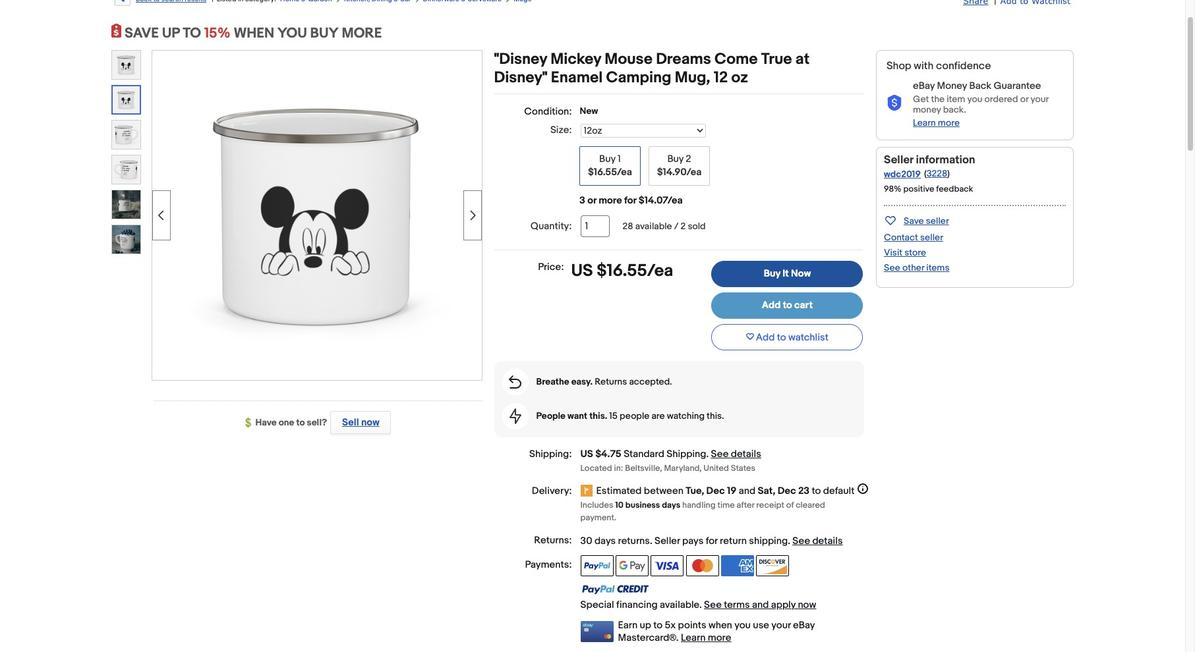 Task type: describe. For each thing, give the bounding box(es) containing it.
add to cart
[[762, 299, 813, 312]]

google pay image
[[616, 556, 649, 577]]

save
[[125, 25, 159, 42]]

with
[[914, 60, 934, 73]]

up
[[162, 25, 180, 42]]

special financing available. see terms and apply now
[[581, 599, 816, 612]]

delivery alert flag image
[[581, 485, 596, 498]]

"disney mickey mouse dreams come true at disney" enamel camping mug, 12 oz
[[494, 50, 810, 87]]

5x
[[665, 620, 676, 632]]

delivery:
[[532, 485, 572, 497]]

to
[[183, 25, 201, 42]]

shipping:
[[529, 448, 572, 461]]

15%
[[204, 25, 231, 42]]

estimated between tue, dec 19 and sat, dec 23 to default
[[596, 485, 855, 497]]

terms
[[724, 599, 750, 612]]

ordered
[[985, 94, 1018, 105]]

special
[[581, 599, 614, 612]]

0 horizontal spatial .
[[650, 535, 652, 548]]

use
[[753, 620, 769, 632]]

up
[[640, 620, 651, 632]]

learn inside us $16.55/ea main content
[[681, 632, 706, 645]]

enamel
[[551, 69, 603, 87]]

2 horizontal spatial buy
[[764, 268, 781, 280]]

breathe
[[536, 376, 569, 388]]

ebay money back guarantee get the item you ordered or your money back. learn more
[[913, 80, 1049, 129]]

or inside ebay money back guarantee get the item you ordered or your money back. learn more
[[1020, 94, 1029, 105]]

12
[[714, 69, 728, 87]]

one
[[279, 417, 294, 429]]

sell?
[[307, 417, 327, 429]]

us for us $4.75
[[581, 448, 593, 461]]

your inside earn up to 5x points when you use your ebay mastercard®.
[[772, 620, 791, 632]]

and for terms
[[752, 599, 769, 612]]

"disney
[[494, 50, 547, 69]]

add for add to watchlist
[[756, 331, 775, 344]]

return
[[720, 535, 747, 548]]

oz
[[732, 69, 748, 87]]

1 this. from the left
[[589, 411, 607, 422]]

2 inside buy 2 $14.90/ea
[[686, 153, 691, 165]]

receipt
[[756, 500, 784, 511]]

have one to sell?
[[255, 417, 327, 429]]

learn inside ebay money back guarantee get the item you ordered or your money back. learn more
[[913, 117, 936, 129]]

handling time after receipt of cleared payment.
[[581, 500, 825, 523]]

to right 23
[[812, 485, 821, 497]]

guarantee
[[994, 80, 1041, 92]]

mug,
[[675, 69, 710, 87]]

23
[[798, 485, 810, 497]]

more
[[342, 25, 382, 42]]

98%
[[884, 184, 902, 194]]

returns
[[618, 535, 650, 548]]

disney"
[[494, 69, 548, 87]]

come
[[715, 50, 758, 69]]

master card image
[[686, 556, 719, 577]]

us $16.55/ea main content
[[494, 50, 870, 645]]

money
[[937, 80, 967, 92]]

mickey
[[551, 50, 601, 69]]

us $4.75
[[581, 448, 622, 461]]

buy it now
[[764, 268, 811, 280]]

add to cart link
[[712, 293, 863, 319]]

people want this. 15 people are watching this.
[[536, 411, 724, 422]]

)
[[948, 168, 950, 179]]

shop with confidence
[[887, 60, 991, 73]]

2 this. from the left
[[707, 411, 724, 422]]

to inside add to watchlist button
[[777, 331, 786, 344]]

includes
[[581, 500, 613, 511]]

/
[[674, 221, 679, 232]]

confidence
[[936, 60, 991, 73]]

american express image
[[721, 556, 754, 577]]

ebay inside earn up to 5x points when you use your ebay mastercard®.
[[793, 620, 815, 632]]

mastercard®.
[[618, 632, 679, 645]]

$14.90/ea
[[657, 166, 702, 179]]

add for add to cart
[[762, 299, 781, 312]]

available.
[[660, 599, 702, 612]]

picture 2 of 6 image
[[113, 86, 140, 113]]

people
[[620, 411, 650, 422]]

financing
[[616, 599, 658, 612]]

save up to 15% when you buy more
[[125, 25, 382, 42]]

add to watchlist button
[[712, 324, 863, 351]]

seller information wdc2019 ( 3228 ) 98% positive feedback
[[884, 154, 975, 194]]

contact seller visit store see other items
[[884, 232, 950, 274]]

and for 19
[[739, 485, 756, 497]]

see details link for standard shipping . see details
[[711, 448, 761, 461]]

1 vertical spatial $16.55/ea
[[597, 261, 673, 282]]

wdc2019
[[884, 169, 921, 180]]

save
[[904, 216, 924, 227]]

buy for buy 2
[[667, 153, 684, 165]]

picture 5 of 6 image
[[112, 191, 140, 219]]

3228
[[927, 168, 948, 179]]

shipping
[[667, 448, 706, 461]]

28
[[623, 221, 633, 232]]

between
[[644, 485, 684, 497]]

size
[[550, 124, 569, 136]]

now
[[791, 268, 811, 280]]

pays
[[682, 535, 704, 548]]

picture 6 of 6 image
[[112, 225, 140, 254]]

sell now
[[342, 417, 380, 429]]

save seller button
[[884, 213, 949, 228]]

returns
[[595, 376, 627, 388]]

item
[[947, 94, 965, 105]]

condition:
[[524, 105, 572, 118]]

business
[[626, 500, 660, 511]]

located in: beltsville, maryland, united states
[[581, 463, 756, 474]]

see inside the contact seller visit store see other items
[[884, 262, 900, 274]]

ebay mastercard image
[[581, 622, 613, 643]]

united
[[704, 463, 729, 474]]

to inside add to cart link
[[783, 299, 792, 312]]

standard shipping . see details
[[624, 448, 761, 461]]

see up united
[[711, 448, 729, 461]]

1 vertical spatial days
[[595, 535, 616, 548]]

1 horizontal spatial for
[[706, 535, 718, 548]]

30
[[581, 535, 592, 548]]



Task type: vqa. For each thing, say whether or not it's contained in the screenshot.
Add
yes



Task type: locate. For each thing, give the bounding box(es) containing it.
the
[[931, 94, 945, 105]]

$16.55/ea down 1
[[588, 166, 632, 179]]

0 horizontal spatial see details link
[[711, 448, 761, 461]]

see terms and apply now link
[[704, 599, 816, 612]]

states
[[731, 463, 756, 474]]

1 horizontal spatial .
[[706, 448, 709, 461]]

mouse
[[605, 50, 653, 69]]

0 horizontal spatial seller
[[655, 535, 680, 548]]

your inside ebay money back guarantee get the item you ordered or your money back. learn more
[[1031, 94, 1049, 105]]

0 horizontal spatial or
[[588, 194, 597, 207]]

us up the located
[[581, 448, 593, 461]]

when
[[709, 620, 732, 632]]

days down between
[[662, 500, 681, 511]]

information
[[916, 154, 975, 167]]

buy inside 'buy 1 $16.55/ea'
[[599, 153, 616, 165]]

0 horizontal spatial now
[[361, 417, 380, 429]]

1 horizontal spatial days
[[662, 500, 681, 511]]

payment.
[[581, 513, 617, 523]]

0 vertical spatial add
[[762, 299, 781, 312]]

cart
[[794, 299, 813, 312]]

with details__icon image
[[887, 95, 903, 111], [509, 376, 522, 389], [509, 409, 521, 425]]

0 vertical spatial your
[[1031, 94, 1049, 105]]

maryland,
[[664, 463, 702, 474]]

learn more link for ebay money back guarantee
[[913, 117, 960, 129]]

add
[[762, 299, 781, 312], [756, 331, 775, 344]]

10
[[615, 500, 624, 511]]

positive
[[904, 184, 934, 194]]

seller for save
[[926, 216, 949, 227]]

1 vertical spatial with details__icon image
[[509, 376, 522, 389]]

items
[[926, 262, 950, 274]]

learn more link for earn up to 5x points when you use your ebay mastercard®.
[[681, 632, 731, 645]]

details
[[731, 448, 761, 461], [812, 535, 843, 548]]

0 horizontal spatial for
[[624, 194, 637, 207]]

0 horizontal spatial you
[[735, 620, 751, 632]]

with details__icon image for breathe easy.
[[509, 376, 522, 389]]

1 vertical spatial you
[[735, 620, 751, 632]]

0 horizontal spatial dec
[[706, 485, 725, 497]]

1 vertical spatial and
[[752, 599, 769, 612]]

details down cleared
[[812, 535, 843, 548]]

buy 2 $14.90/ea
[[657, 153, 702, 179]]

earn up to 5x points when you use your ebay mastercard®.
[[618, 620, 815, 645]]

2 right /
[[681, 221, 686, 232]]

with details__icon image for ebay money back guarantee
[[887, 95, 903, 111]]

1 horizontal spatial you
[[967, 94, 983, 105]]

picture 3 of 6 image
[[112, 121, 140, 149]]

you inside earn up to 5x points when you use your ebay mastercard®.
[[735, 620, 751, 632]]

you
[[277, 25, 307, 42]]

0 horizontal spatial your
[[772, 620, 791, 632]]

0 horizontal spatial learn
[[681, 632, 706, 645]]

more right 3
[[599, 194, 622, 207]]

now right apply
[[798, 599, 816, 612]]

cleared
[[796, 500, 825, 511]]

30 days returns . seller pays for return shipping . see details
[[581, 535, 843, 548]]

1 dec from the left
[[706, 485, 725, 497]]

want
[[568, 411, 587, 422]]

0 vertical spatial and
[[739, 485, 756, 497]]

sell
[[342, 417, 359, 429]]

add left cart
[[762, 299, 781, 312]]

1 vertical spatial us
[[581, 448, 593, 461]]

15
[[609, 411, 618, 422]]

sat,
[[758, 485, 776, 497]]

see details link up states
[[711, 448, 761, 461]]

0 vertical spatial details
[[731, 448, 761, 461]]

see right 'shipping' at the right bottom
[[793, 535, 810, 548]]

dec up of at right
[[778, 485, 796, 497]]

learn more link inside us $16.55/ea main content
[[681, 632, 731, 645]]

0 vertical spatial or
[[1020, 94, 1029, 105]]

1
[[618, 153, 621, 165]]

located
[[581, 463, 612, 474]]

details up states
[[731, 448, 761, 461]]

days right 30
[[595, 535, 616, 548]]

people
[[536, 411, 566, 422]]

this. right 'watching' on the right bottom of the page
[[707, 411, 724, 422]]

buy up $14.90/ea
[[667, 153, 684, 165]]

default
[[823, 485, 855, 497]]

(
[[924, 168, 927, 179]]

1 vertical spatial your
[[772, 620, 791, 632]]

seller inside the contact seller visit store see other items
[[920, 232, 943, 243]]

true
[[761, 50, 792, 69]]

seller right save
[[926, 216, 949, 227]]

1 vertical spatial add
[[756, 331, 775, 344]]

0 horizontal spatial more
[[599, 194, 622, 207]]

"disney mickey mouse dreams come true at disney" enamel camping mug, 12 oz - picture 2 of 6 image
[[152, 49, 482, 379]]

available
[[635, 221, 672, 232]]

this. left 15
[[589, 411, 607, 422]]

payments:
[[525, 559, 572, 572]]

time
[[718, 500, 735, 511]]

0 vertical spatial seller
[[926, 216, 949, 227]]

add inside button
[[756, 331, 775, 344]]

have
[[255, 417, 277, 429]]

1 vertical spatial more
[[599, 194, 622, 207]]

seller
[[884, 154, 914, 167], [655, 535, 680, 548]]

0 vertical spatial days
[[662, 500, 681, 511]]

includes 10 business days
[[581, 500, 681, 511]]

0 vertical spatial now
[[361, 417, 380, 429]]

see up when
[[704, 599, 722, 612]]

new
[[580, 105, 598, 117]]

2
[[686, 153, 691, 165], [681, 221, 686, 232]]

1 horizontal spatial learn more link
[[913, 117, 960, 129]]

1 horizontal spatial details
[[812, 535, 843, 548]]

0 vertical spatial learn
[[913, 117, 936, 129]]

. up united
[[706, 448, 709, 461]]

or right 3
[[588, 194, 597, 207]]

see details link for 30 days returns . seller pays for return shipping . see details
[[793, 535, 843, 548]]

1 vertical spatial seller
[[655, 535, 680, 548]]

0 vertical spatial for
[[624, 194, 637, 207]]

0 horizontal spatial details
[[731, 448, 761, 461]]

1 horizontal spatial ebay
[[913, 80, 935, 92]]

accepted.
[[629, 376, 672, 388]]

learn more link down the money
[[913, 117, 960, 129]]

1 horizontal spatial more
[[708, 632, 731, 645]]

contact seller link
[[884, 232, 943, 243]]

0 horizontal spatial this.
[[589, 411, 607, 422]]

to inside earn up to 5x points when you use your ebay mastercard®.
[[654, 620, 663, 632]]

1 vertical spatial see details link
[[793, 535, 843, 548]]

1 horizontal spatial this.
[[707, 411, 724, 422]]

to right the one
[[296, 417, 305, 429]]

1 vertical spatial now
[[798, 599, 816, 612]]

$4.75
[[595, 448, 622, 461]]

ebay inside ebay money back guarantee get the item you ordered or your money back. learn more
[[913, 80, 935, 92]]

seller inside us $16.55/ea main content
[[655, 535, 680, 548]]

2 vertical spatial more
[[708, 632, 731, 645]]

seller for contact
[[920, 232, 943, 243]]

learn down the money
[[913, 117, 936, 129]]

buy left 1
[[599, 153, 616, 165]]

1 horizontal spatial seller
[[884, 154, 914, 167]]

see down visit
[[884, 262, 900, 274]]

1 vertical spatial details
[[812, 535, 843, 548]]

. up the discover "image"
[[788, 535, 790, 548]]

1 horizontal spatial buy
[[667, 153, 684, 165]]

or down the guarantee
[[1020, 94, 1029, 105]]

1 horizontal spatial dec
[[778, 485, 796, 497]]

buy it now link
[[712, 261, 863, 287]]

1 vertical spatial ebay
[[793, 620, 815, 632]]

us right price:
[[571, 261, 593, 282]]

1 vertical spatial 2
[[681, 221, 686, 232]]

now inside us $16.55/ea main content
[[798, 599, 816, 612]]

ebay up get at the top right
[[913, 80, 935, 92]]

us for us $16.55/ea
[[571, 261, 593, 282]]

2 horizontal spatial more
[[938, 117, 960, 129]]

shop
[[887, 60, 912, 73]]

1 vertical spatial learn
[[681, 632, 706, 645]]

1 horizontal spatial learn
[[913, 117, 936, 129]]

$16.55/ea down 28
[[597, 261, 673, 282]]

now
[[361, 417, 380, 429], [798, 599, 816, 612]]

seller up wdc2019 link
[[884, 154, 914, 167]]

paypal image
[[581, 556, 613, 577]]

buy
[[310, 25, 339, 42]]

learn more link down special financing available. see terms and apply now
[[681, 632, 731, 645]]

learn right 5x
[[681, 632, 706, 645]]

contact
[[884, 232, 918, 243]]

your down the guarantee
[[1031, 94, 1049, 105]]

standard
[[624, 448, 664, 461]]

2 up $14.90/ea
[[686, 153, 691, 165]]

2 vertical spatial with details__icon image
[[509, 409, 521, 425]]

for right the pays at the right bottom of the page
[[706, 535, 718, 548]]

your right use
[[772, 620, 791, 632]]

1 horizontal spatial now
[[798, 599, 816, 612]]

or
[[1020, 94, 1029, 105], [588, 194, 597, 207]]

0 vertical spatial more
[[938, 117, 960, 129]]

back
[[969, 80, 992, 92]]

2 dec from the left
[[778, 485, 796, 497]]

at
[[796, 50, 810, 69]]

to left watchlist
[[777, 331, 786, 344]]

19
[[727, 485, 737, 497]]

you left use
[[735, 620, 751, 632]]

2 horizontal spatial .
[[788, 535, 790, 548]]

seller inside button
[[926, 216, 949, 227]]

with details__icon image left people
[[509, 409, 521, 425]]

or inside us $16.55/ea main content
[[588, 194, 597, 207]]

to left cart
[[783, 299, 792, 312]]

0 horizontal spatial days
[[595, 535, 616, 548]]

0 vertical spatial us
[[571, 261, 593, 282]]

visit store link
[[884, 247, 926, 258]]

dollar sign image
[[245, 418, 255, 429]]

1 vertical spatial learn more link
[[681, 632, 731, 645]]

1 horizontal spatial see details link
[[793, 535, 843, 548]]

more inside ebay money back guarantee get the item you ordered or your money back. learn more
[[938, 117, 960, 129]]

Quantity: text field
[[581, 216, 610, 237]]

discover image
[[756, 556, 789, 577]]

are
[[652, 411, 665, 422]]

us
[[571, 261, 593, 282], [581, 448, 593, 461]]

you
[[967, 94, 983, 105], [735, 620, 751, 632]]

see
[[884, 262, 900, 274], [711, 448, 729, 461], [793, 535, 810, 548], [704, 599, 722, 612]]

dec left 19
[[706, 485, 725, 497]]

seller inside the seller information wdc2019 ( 3228 ) 98% positive feedback
[[884, 154, 914, 167]]

with details__icon image for people want this.
[[509, 409, 521, 425]]

1 horizontal spatial your
[[1031, 94, 1049, 105]]

1 vertical spatial seller
[[920, 232, 943, 243]]

0 vertical spatial 2
[[686, 153, 691, 165]]

sell now link
[[327, 411, 391, 434]]

1 vertical spatial or
[[588, 194, 597, 207]]

and up use
[[752, 599, 769, 612]]

and up after
[[739, 485, 756, 497]]

seller up visa image
[[655, 535, 680, 548]]

now right sell
[[361, 417, 380, 429]]

buy for buy 1
[[599, 153, 616, 165]]

for up 28
[[624, 194, 637, 207]]

earn
[[618, 620, 638, 632]]

see details link down cleared
[[793, 535, 843, 548]]

buy left it
[[764, 268, 781, 280]]

0 vertical spatial see details link
[[711, 448, 761, 461]]

0 vertical spatial you
[[967, 94, 983, 105]]

3228 link
[[927, 168, 948, 179]]

to left 5x
[[654, 620, 663, 632]]

1 vertical spatial for
[[706, 535, 718, 548]]

ebay down apply
[[793, 620, 815, 632]]

handling
[[682, 500, 716, 511]]

0 vertical spatial learn more link
[[913, 117, 960, 129]]

paypal credit image
[[581, 585, 649, 595]]

picture 1 of 6 image
[[112, 51, 140, 79]]

0 vertical spatial with details__icon image
[[887, 95, 903, 111]]

us $16.55/ea
[[571, 261, 673, 282]]

0 vertical spatial ebay
[[913, 80, 935, 92]]

more down 'back.'
[[938, 117, 960, 129]]

add down add to cart link
[[756, 331, 775, 344]]

0 horizontal spatial buy
[[599, 153, 616, 165]]

1 horizontal spatial or
[[1020, 94, 1029, 105]]

. up visa image
[[650, 535, 652, 548]]

$16.55/ea
[[588, 166, 632, 179], [597, 261, 673, 282]]

with details__icon image left get at the top right
[[887, 95, 903, 111]]

visa image
[[651, 556, 684, 577]]

0 horizontal spatial ebay
[[793, 620, 815, 632]]

buy 1 $16.55/ea
[[588, 153, 632, 179]]

more right points
[[708, 632, 731, 645]]

0 vertical spatial seller
[[884, 154, 914, 167]]

visit
[[884, 247, 903, 258]]

0 horizontal spatial learn more link
[[681, 632, 731, 645]]

buy inside buy 2 $14.90/ea
[[667, 153, 684, 165]]

apply
[[771, 599, 796, 612]]

breathe easy. returns accepted.
[[536, 376, 672, 388]]

with details__icon image left breathe
[[509, 376, 522, 389]]

you inside ebay money back guarantee get the item you ordered or your money back. learn more
[[967, 94, 983, 105]]

0 vertical spatial $16.55/ea
[[588, 166, 632, 179]]

camping
[[606, 69, 671, 87]]

seller down the save seller
[[920, 232, 943, 243]]

you down "back"
[[967, 94, 983, 105]]

returns:
[[534, 535, 572, 547]]

picture 4 of 6 image
[[112, 156, 140, 184]]

for
[[624, 194, 637, 207], [706, 535, 718, 548]]

money
[[913, 104, 941, 115]]



